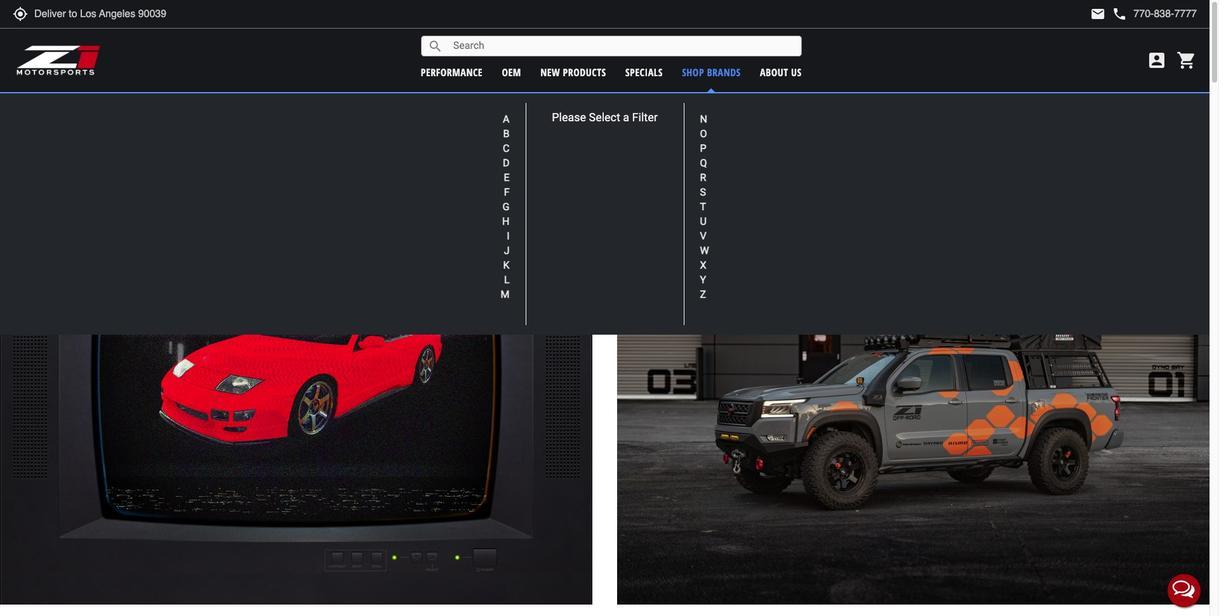 Task type: vqa. For each thing, say whether or not it's contained in the screenshot.
2nd the from left
yes



Task type: describe. For each thing, give the bounding box(es) containing it.
out
[[692, 186, 707, 198]]

select
[[589, 111, 620, 124]]

j
[[504, 245, 510, 257]]

brands
[[707, 65, 741, 79]]

(change
[[660, 99, 690, 111]]

s
[[700, 186, 706, 198]]

search
[[428, 38, 443, 54]]

2 the from the left
[[708, 200, 722, 212]]

shopping_cart link
[[1174, 50, 1197, 70]]

(change model) link
[[660, 99, 718, 111]]

us
[[791, 65, 802, 79]]

b
[[503, 128, 510, 140]]

chance
[[745, 186, 778, 198]]

a
[[623, 111, 630, 124]]

learn more
[[651, 247, 697, 261]]

either
[[642, 200, 668, 212]]

t
[[700, 201, 706, 213]]

h
[[502, 215, 510, 227]]

miss
[[668, 186, 689, 198]]

about us link
[[760, 65, 802, 79]]

learn
[[651, 247, 673, 261]]

specials
[[626, 65, 663, 79]]

l
[[504, 274, 510, 286]]

z inside the n o p q r s t u v w x y z
[[700, 288, 706, 300]]

1 dsc_0495.jpg image from the left
[[0, 160, 593, 604]]

shop brands link
[[682, 65, 741, 79]]

shop
[[682, 65, 704, 79]]

y
[[700, 274, 706, 286]]

1 the from the left
[[671, 200, 685, 212]]

i
[[507, 230, 510, 242]]

u
[[700, 215, 707, 227]]

w
[[700, 245, 709, 257]]

more
[[676, 247, 697, 261]]

on
[[709, 186, 721, 198]]

account_box
[[1147, 50, 1167, 70]]

products
[[563, 65, 606, 79]]

m
[[501, 288, 510, 300]]

account_box link
[[1144, 50, 1171, 70]]

oem
[[502, 65, 521, 79]]

filter
[[632, 111, 658, 124]]

k
[[503, 259, 510, 271]]

mail link
[[1091, 6, 1106, 22]]

about
[[760, 65, 789, 79]]

a b c d e f g h i j k l m
[[501, 113, 510, 300]]

new products link
[[541, 65, 606, 79]]

currently
[[536, 98, 579, 111]]

specials link
[[626, 65, 663, 79]]

currently shopping: 350z (change model)
[[536, 98, 718, 111]]

model)
[[692, 99, 718, 111]]



Task type: locate. For each thing, give the bounding box(es) containing it.
q
[[700, 157, 707, 169]]

performance
[[421, 65, 483, 79]]

z inside don't miss out on your chance to win either the z or the supercharged frontier!
[[687, 200, 693, 212]]

phone
[[1112, 6, 1128, 22]]

0 horizontal spatial the
[[671, 200, 685, 212]]

0 horizontal spatial dsc_0495.jpg image
[[0, 160, 593, 604]]

performance link
[[421, 65, 483, 79]]

the
[[671, 200, 685, 212], [708, 200, 722, 212]]

the down miss
[[671, 200, 685, 212]]

shopping_cart
[[1177, 50, 1197, 70]]

1 horizontal spatial dsc_0495.jpg image
[[617, 160, 1210, 604]]

350z
[[631, 98, 656, 111]]

shopping:
[[581, 98, 628, 111]]

or
[[696, 200, 705, 212]]

n o p q r s t u v w x y z
[[700, 113, 709, 300]]

c
[[503, 142, 510, 154]]

1 horizontal spatial z
[[700, 288, 706, 300]]

e
[[504, 171, 510, 184]]

1 vertical spatial z
[[700, 288, 706, 300]]

oem link
[[502, 65, 521, 79]]

win
[[792, 186, 808, 198]]

z down y
[[700, 288, 706, 300]]

don't
[[642, 186, 665, 198]]

z1 motorsports logo image
[[16, 44, 101, 76]]

o
[[700, 128, 707, 140]]

dsc_0495.jpg image
[[0, 160, 593, 604], [617, 160, 1210, 604]]

g
[[503, 201, 510, 213]]

mail
[[1091, 6, 1106, 22]]

mail phone
[[1091, 6, 1128, 22]]

supercharged
[[725, 200, 787, 212]]

phone link
[[1112, 6, 1197, 22]]

v
[[700, 230, 707, 242]]

z left or
[[687, 200, 693, 212]]

please
[[552, 111, 586, 124]]

to
[[780, 186, 790, 198]]

please select a filter
[[552, 111, 658, 124]]

p
[[700, 142, 707, 154]]

a
[[503, 113, 510, 125]]

f
[[504, 186, 510, 198]]

r
[[700, 171, 706, 184]]

about us
[[760, 65, 802, 79]]

my_location
[[13, 6, 28, 22]]

frontier!
[[642, 215, 680, 227]]

x
[[700, 259, 707, 271]]

shop brands
[[682, 65, 741, 79]]

new
[[541, 65, 560, 79]]

don't miss out on your chance to win either the z or the supercharged frontier!
[[642, 186, 808, 227]]

d
[[503, 157, 510, 169]]

n
[[700, 113, 707, 125]]

Search search field
[[443, 36, 801, 56]]

new products
[[541, 65, 606, 79]]

2 dsc_0495.jpg image from the left
[[617, 160, 1210, 604]]

0 vertical spatial z
[[687, 200, 693, 212]]

z
[[687, 200, 693, 212], [700, 288, 706, 300]]

your
[[723, 186, 743, 198]]

the right t
[[708, 200, 722, 212]]

1 horizontal spatial the
[[708, 200, 722, 212]]

0 horizontal spatial z
[[687, 200, 693, 212]]

learn more link
[[642, 229, 706, 267]]



